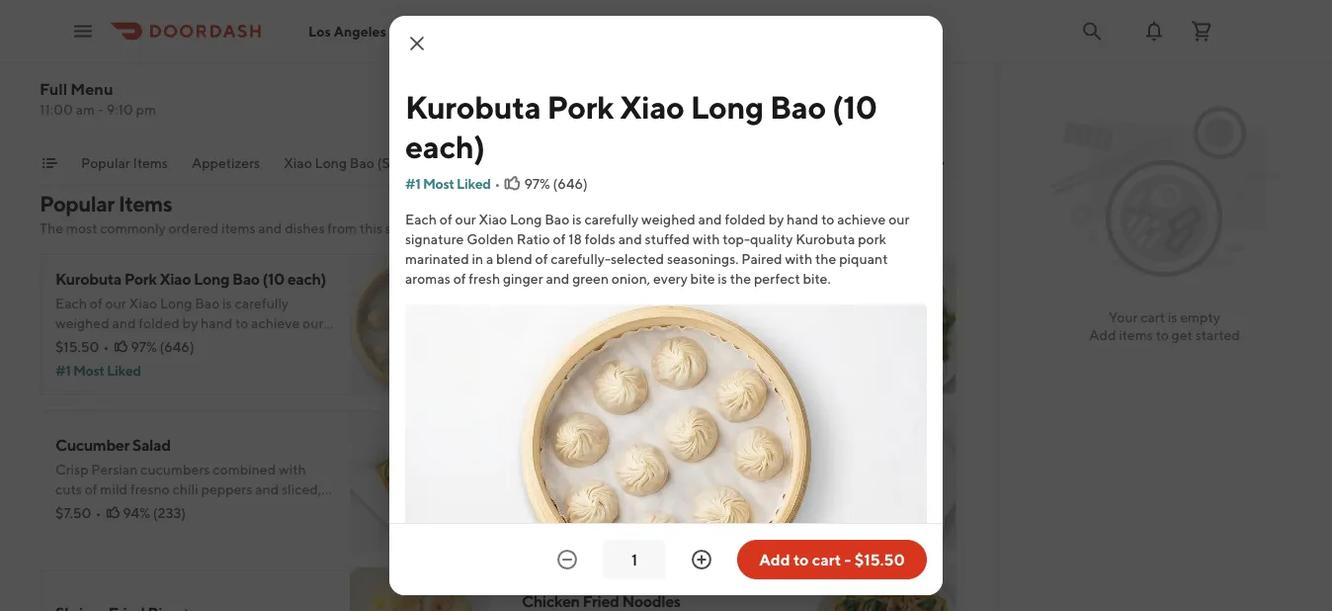 Task type: describe. For each thing, give the bounding box(es) containing it.
scroll menu navigation right image
[[933, 155, 949, 171]]

in
[[472, 251, 484, 267]]

1 horizontal spatial is
[[718, 270, 728, 287]]

los angeles button
[[309, 23, 402, 39]]

cucumber salad image
[[350, 410, 490, 551]]

our right achieve
[[889, 211, 910, 227]]

add button for string beans with garlic
[[894, 351, 945, 383]]

hand
[[787, 211, 819, 227]]

long inside each of our xiao long bao is carefully weighed and folded by hand to achieve our signature golden ratio of 18 folds and stuffed with top-quality kurobuta pork marinated in a blend of carefully-selected seasonings. paired with the piquant aromas of fresh ginger and green onion, every bite is the perfect bite.
[[510, 211, 542, 227]]

pork
[[858, 231, 887, 247]]

most
[[66, 220, 97, 236]]

decrease quantity by 1 image
[[556, 548, 579, 572]]

of right "each"
[[440, 211, 453, 227]]

(233)
[[153, 505, 186, 521]]

each) inside shrimp & kurobuta pork spicy wontons (8 each) served with our signature spicy sauce and topped with garlic and green onion, our handmade wontons are always a fan favorite.
[[817, 426, 856, 444]]

add inside kurobuta pork xiao long bao (10 each) dialog
[[760, 550, 791, 569]]

0 horizontal spatial the
[[730, 270, 752, 287]]

Current quantity is 1 number field
[[615, 549, 655, 571]]

0 vertical spatial the
[[816, 251, 837, 267]]

fried
[[583, 592, 620, 611]]

#3
[[522, 519, 540, 535]]

golden
[[467, 231, 514, 247]]

quality
[[750, 231, 794, 247]]

98%
[[599, 339, 626, 355]]

open menu image
[[71, 19, 95, 43]]

weighed
[[642, 211, 696, 227]]

every
[[654, 270, 688, 287]]

and up selected
[[619, 231, 643, 247]]

add to cart - $15.50
[[760, 550, 906, 569]]

achieve
[[838, 211, 886, 227]]

are
[[649, 491, 668, 507]]

this
[[360, 220, 383, 236]]

$15.00 for string
[[522, 339, 567, 355]]

popular for popular items
[[81, 155, 130, 171]]

shrimp
[[522, 426, 572, 444]]

chicken
[[522, 592, 580, 611]]

appetizers
[[192, 155, 260, 171]]

$7.50
[[55, 505, 91, 521]]

garlic
[[646, 269, 688, 288]]

with down selected
[[613, 269, 643, 288]]

noodles button
[[953, 153, 1006, 185]]

most for kurobuta pork xiao long bao (10 each)
[[73, 362, 104, 379]]

of left fresh
[[454, 270, 466, 287]]

onion, inside shrimp & kurobuta pork spicy wontons (8 each) served with our signature spicy sauce and topped with garlic and green onion, our handmade wontons are always a fan favorite.
[[704, 471, 743, 487]]

liked for shrimp & kurobuta pork spicy wontons (8 each)
[[576, 519, 610, 535]]

high
[[710, 315, 738, 331]]

add button for shrimp & kurobuta pork spicy wontons (8 each)
[[894, 507, 945, 539]]

0 horizontal spatial 97% (646)
[[131, 339, 194, 355]]

#1 inside kurobuta pork xiao long bao (10 each) dialog
[[405, 176, 421, 192]]

cucumber
[[55, 436, 130, 454]]

add inside your cart is empty add items to get started
[[1090, 327, 1117, 343]]

add to cart - $15.50 button
[[738, 540, 928, 579]]

carefully-
[[551, 251, 611, 267]]

add for kurobuta pork xiao long bao (10 each)
[[439, 358, 467, 375]]

a inside shrimp & kurobuta pork spicy wontons (8 each) served with our signature spicy sauce and topped with garlic and green onion, our handmade wontons are always a fan favorite.
[[716, 491, 723, 507]]

over
[[679, 315, 707, 331]]

ordered
[[169, 220, 219, 236]]

bite
[[691, 270, 715, 287]]

folded
[[725, 211, 766, 227]]

ratio
[[517, 231, 551, 247]]

each) inside 'kurobuta pork xiao long bao (10 each)'
[[405, 128, 485, 165]]

• for string beans with garlic
[[571, 339, 577, 355]]

increase quantity by 1 image
[[690, 548, 714, 572]]

shrimp & kurobuta pork spicy wontons (8 each) served with our signature spicy sauce and topped with garlic and green onion, our handmade wontons are always a fan favorite.
[[522, 426, 856, 507]]

18
[[569, 231, 582, 247]]

with up perfect
[[786, 251, 813, 267]]

green inside each of our xiao long bao is carefully weighed and folded by hand to achieve our signature golden ratio of 18 folds and stuffed with top-quality kurobuta pork marinated in a blend of carefully-selected seasonings. paired with the piquant aromas of fresh ginger and green onion, every bite is the perfect bite.
[[573, 270, 609, 287]]

favorite.
[[749, 491, 800, 507]]

add button for cucumber salad
[[428, 507, 479, 539]]

11:00
[[40, 101, 73, 118]]

xiao long bao (soup dumplings) button
[[284, 153, 490, 185]]

#2
[[522, 362, 540, 379]]

chicken fried noodles image
[[817, 567, 957, 611]]

- inside full menu 11:00 am - 9:10 pm
[[98, 101, 104, 118]]

(soup
[[377, 155, 415, 171]]

full
[[40, 80, 67, 98]]

garlic inside shrimp & kurobuta pork spicy wontons (8 each) served with our signature spicy sauce and topped with garlic and green onion, our handmade wontons are always a fan favorite.
[[601, 471, 635, 487]]

(272)
[[628, 495, 660, 511]]

stuffed
[[645, 231, 690, 247]]

and down wontons at the bottom right
[[759, 451, 782, 468]]

string beans with garlic freshly-cut string beans, coated with minced garlic and tossed over high heat for a savory, umami-packed bite.
[[522, 269, 799, 351]]

by
[[769, 211, 784, 227]]

commonly
[[100, 220, 166, 236]]

- inside button
[[845, 550, 852, 569]]

kurobuta pork xiao long bao (10 each) dialog
[[390, 16, 943, 611]]

packed
[[616, 335, 663, 351]]

each
[[405, 211, 437, 227]]

$7.50 •
[[55, 505, 101, 521]]

always
[[671, 491, 713, 507]]

0 horizontal spatial noodles
[[622, 592, 681, 611]]

blend
[[496, 251, 533, 267]]

0 horizontal spatial each)
[[287, 269, 326, 288]]

94%
[[123, 505, 150, 521]]

1 vertical spatial #1
[[55, 362, 71, 379]]

folds
[[585, 231, 616, 247]]

and up are
[[638, 471, 662, 487]]

0 horizontal spatial (646)
[[160, 339, 194, 355]]

0 vertical spatial is
[[573, 211, 582, 227]]

salad
[[132, 436, 171, 454]]

kurobuta pork xiao long bao (10 each) inside kurobuta pork xiao long bao (10 each) dialog
[[405, 88, 878, 165]]

• inside kurobuta pork xiao long bao (10 each) dialog
[[495, 176, 501, 192]]

wontons
[[733, 426, 797, 444]]

store
[[386, 220, 417, 236]]

spicy
[[685, 451, 717, 468]]

appetizers button
[[192, 153, 260, 185]]

dishes
[[285, 220, 325, 236]]

close kurobuta pork xiao long bao (10 each) image
[[405, 32, 429, 55]]

1 vertical spatial (10
[[263, 269, 285, 288]]

items for popular items
[[133, 155, 168, 171]]

bite. inside string beans with garlic freshly-cut string beans, coated with minced garlic and tossed over high heat for a savory, umami-packed bite.
[[665, 335, 693, 351]]

beans,
[[636, 295, 677, 311]]

to inside button
[[794, 550, 809, 569]]

handmade
[[522, 491, 589, 507]]

Item Search search field
[[672, 93, 941, 115]]

with up handmade
[[571, 471, 598, 487]]

kurobuta inside shrimp & kurobuta pork spicy wontons (8 each) served with our signature spicy sauce and topped with garlic and green onion, our handmade wontons are always a fan favorite.
[[588, 426, 654, 444]]

add for cucumber salad
[[439, 515, 467, 531]]

umami-
[[568, 335, 616, 351]]

los
[[309, 23, 331, 39]]

most for shrimp & kurobuta pork spicy wontons (8 each)
[[542, 519, 574, 535]]

cart inside the add to cart - $15.50 button
[[813, 550, 842, 569]]

shrimp fried rice image
[[350, 567, 490, 611]]

spicy
[[692, 426, 730, 444]]

long inside xiao long bao (soup dumplings) button
[[315, 155, 347, 171]]

sauce
[[720, 451, 756, 468]]

tossed
[[635, 315, 677, 331]]

cucumber salad
[[55, 436, 171, 454]]

bite. inside each of our xiao long bao is carefully weighed and folded by hand to achieve our signature golden ratio of 18 folds and stuffed with top-quality kurobuta pork marinated in a blend of carefully-selected seasonings. paired with the piquant aromas of fresh ginger and green onion, every bite is the perfect bite.
[[803, 270, 831, 287]]

the
[[40, 220, 63, 236]]

97% (272)
[[599, 495, 660, 511]]

coated
[[679, 295, 723, 311]]

empty
[[1181, 309, 1221, 325]]

signature inside shrimp & kurobuta pork spicy wontons (8 each) served with our signature spicy sauce and topped with garlic and green onion, our handmade wontons are always a fan favorite.
[[623, 451, 682, 468]]

get
[[1172, 327, 1193, 343]]

popular items the most commonly ordered items and dishes from this store
[[40, 191, 417, 236]]

and left folded
[[699, 211, 722, 227]]

bao inside button
[[350, 155, 375, 171]]



Task type: vqa. For each thing, say whether or not it's contained in the screenshot.
left (646)
yes



Task type: locate. For each thing, give the bounding box(es) containing it.
green down carefully-
[[573, 270, 609, 287]]

and inside string beans with garlic freshly-cut string beans, coated with minced garlic and tossed over high heat for a savory, umami-packed bite.
[[609, 315, 633, 331]]

items up commonly
[[118, 191, 172, 217]]

liked inside kurobuta pork xiao long bao (10 each) dialog
[[457, 176, 491, 192]]

0 horizontal spatial (10
[[263, 269, 285, 288]]

0 vertical spatial items
[[222, 220, 256, 236]]

1 horizontal spatial #1
[[405, 176, 421, 192]]

the down paired
[[730, 270, 752, 287]]

pork inside shrimp & kurobuta pork spicy wontons (8 each) served with our signature spicy sauce and topped with garlic and green onion, our handmade wontons are always a fan favorite.
[[657, 426, 689, 444]]

popular up most
[[40, 191, 115, 217]]

piquant
[[840, 251, 888, 267]]

each) down dishes
[[287, 269, 326, 288]]

noodles right scroll menu navigation right image
[[953, 155, 1006, 171]]

&
[[575, 426, 585, 444]]

los angeles
[[309, 23, 387, 39]]

97% (646) inside kurobuta pork xiao long bao (10 each) dialog
[[524, 176, 588, 192]]

to left the get
[[1157, 327, 1170, 343]]

0 vertical spatial kurobuta pork xiao long bao (10 each)
[[405, 88, 878, 165]]

1 vertical spatial (646)
[[160, 339, 194, 355]]

$15.00 • for string
[[522, 339, 577, 355]]

1 $15.00 • from the top
[[522, 339, 577, 355]]

0 vertical spatial items
[[133, 155, 168, 171]]

0 vertical spatial to
[[822, 211, 835, 227]]

noodles down the current quantity is 1 number field
[[622, 592, 681, 611]]

a left "fan"
[[716, 491, 723, 507]]

97% for kurobuta pork xiao long bao (10 each)
[[131, 339, 157, 355]]

to inside your cart is empty add items to get started
[[1157, 327, 1170, 343]]

green up the always
[[665, 471, 701, 487]]

(403)
[[629, 339, 664, 355]]

notification bell image
[[1143, 19, 1167, 43]]

popular items button
[[81, 153, 168, 185]]

0 horizontal spatial 97%
[[131, 339, 157, 355]]

1 vertical spatial items
[[1120, 327, 1154, 343]]

kurobuta pork xiao long bao (10 each) down ordered
[[55, 269, 326, 288]]

0 horizontal spatial is
[[573, 211, 582, 227]]

1 vertical spatial each)
[[287, 269, 326, 288]]

(8
[[799, 426, 814, 444]]

our up wontons
[[599, 451, 620, 468]]

1 vertical spatial items
[[118, 191, 172, 217]]

1 vertical spatial garlic
[[601, 471, 635, 487]]

perfect
[[754, 270, 801, 287]]

is right bite
[[718, 270, 728, 287]]

(646) up carefully in the left top of the page
[[553, 176, 588, 192]]

0 vertical spatial garlic
[[572, 315, 606, 331]]

menu
[[71, 80, 113, 98]]

is up 18 on the top of page
[[573, 211, 582, 227]]

onion, down selected
[[612, 270, 651, 287]]

•
[[495, 176, 501, 192], [103, 339, 109, 355], [571, 339, 577, 355], [571, 495, 577, 511], [95, 505, 101, 521]]

• right $7.50
[[95, 505, 101, 521]]

liked
[[457, 176, 491, 192], [107, 362, 141, 379], [576, 362, 610, 379], [576, 519, 610, 535]]

1 horizontal spatial green
[[665, 471, 701, 487]]

of
[[440, 211, 453, 227], [553, 231, 566, 247], [535, 251, 548, 267], [454, 270, 466, 287]]

(10
[[833, 88, 878, 125], [263, 269, 285, 288]]

0 horizontal spatial -
[[98, 101, 104, 118]]

1 horizontal spatial onion,
[[704, 471, 743, 487]]

1 vertical spatial $15.00
[[522, 495, 567, 511]]

1 vertical spatial pork
[[124, 269, 157, 288]]

popular for popular items the most commonly ordered items and dishes from this store
[[40, 191, 115, 217]]

1 horizontal spatial -
[[845, 550, 852, 569]]

savory,
[[522, 335, 565, 351]]

xiao long bao (soup dumplings)
[[284, 155, 490, 171]]

is inside your cart is empty add items to get started
[[1169, 309, 1178, 325]]

0 horizontal spatial cart
[[813, 550, 842, 569]]

98% (403)
[[599, 339, 664, 355]]

(10 inside dialog
[[833, 88, 878, 125]]

2 horizontal spatial each)
[[817, 426, 856, 444]]

2 $15.00 from the top
[[522, 495, 567, 511]]

1 vertical spatial kurobuta pork xiao long bao (10 each)
[[55, 269, 326, 288]]

0 vertical spatial cart
[[1141, 309, 1166, 325]]

your
[[1110, 309, 1139, 325]]

1 horizontal spatial a
[[716, 491, 723, 507]]

our up the golden
[[455, 211, 476, 227]]

add for shrimp & kurobuta pork spicy wontons (8 each)
[[906, 515, 933, 531]]

each of our xiao long bao is carefully weighed and folded by hand to achieve our signature golden ratio of 18 folds and stuffed with top-quality kurobuta pork marinated in a blend of carefully-selected seasonings. paired with the piquant aromas of fresh ginger and green onion, every bite is the perfect bite.
[[405, 211, 910, 287]]

1 vertical spatial #1 most liked
[[55, 362, 141, 379]]

xiao inside each of our xiao long bao is carefully weighed and folded by hand to achieve our signature golden ratio of 18 folds and stuffed with top-quality kurobuta pork marinated in a blend of carefully-selected seasonings. paired with the piquant aromas of fresh ginger and green onion, every bite is the perfect bite.
[[479, 211, 507, 227]]

0 vertical spatial green
[[573, 270, 609, 287]]

• up the golden
[[495, 176, 501, 192]]

#1 down $15.50 •
[[55, 362, 71, 379]]

full menu 11:00 am - 9:10 pm
[[40, 80, 156, 118]]

2 vertical spatial 97%
[[599, 495, 625, 511]]

$15.50
[[55, 339, 99, 355], [855, 550, 906, 569]]

items
[[133, 155, 168, 171], [118, 191, 172, 217]]

(646) inside kurobuta pork xiao long bao (10 each) dialog
[[553, 176, 588, 192]]

1 horizontal spatial kurobuta pork xiao long bao (10 each)
[[405, 88, 878, 165]]

liked down the umami-
[[576, 362, 610, 379]]

most
[[423, 176, 455, 192], [73, 362, 104, 379], [542, 362, 574, 379], [542, 519, 574, 535]]

and left dishes
[[258, 220, 282, 236]]

am
[[76, 101, 95, 118]]

string beans with garlic image
[[817, 254, 957, 395]]

1 vertical spatial popular
[[40, 191, 115, 217]]

freshly-
[[522, 295, 574, 311]]

and inside 'popular items the most commonly ordered items and dishes from this store'
[[258, 220, 282, 236]]

garlic
[[572, 315, 606, 331], [601, 471, 635, 487]]

our
[[455, 211, 476, 227], [889, 211, 910, 227], [599, 451, 620, 468], [745, 471, 766, 487]]

0 vertical spatial (10
[[833, 88, 878, 125]]

add button
[[428, 351, 479, 383], [894, 351, 945, 383], [428, 507, 479, 539], [894, 507, 945, 539]]

$15.00 down minced
[[522, 339, 567, 355]]

noodles
[[953, 155, 1006, 171], [622, 592, 681, 611]]

pork
[[547, 88, 614, 125], [124, 269, 157, 288], [657, 426, 689, 444]]

1 vertical spatial a
[[792, 315, 799, 331]]

0 vertical spatial $15.00 •
[[522, 339, 577, 355]]

kurobuta down the hand
[[796, 231, 856, 247]]

kurobuta pork xiao long bao (10 each) image
[[350, 254, 490, 395]]

1 horizontal spatial $15.50
[[855, 550, 906, 569]]

dumplings)
[[418, 155, 490, 171]]

#1
[[405, 176, 421, 192], [55, 362, 71, 379]]

2 vertical spatial is
[[1169, 309, 1178, 325]]

most down dumplings)
[[423, 176, 455, 192]]

cut
[[574, 295, 595, 311]]

• up cucumber salad
[[103, 339, 109, 355]]

1 horizontal spatial bite.
[[803, 270, 831, 287]]

liked for string beans with garlic
[[576, 362, 610, 379]]

1 horizontal spatial (646)
[[553, 176, 588, 192]]

chicken fried noodles
[[522, 592, 681, 611]]

0 vertical spatial noodles
[[953, 155, 1006, 171]]

with up seasonings.
[[693, 231, 720, 247]]

add for string beans with garlic
[[906, 358, 933, 375]]

1 $15.00 from the top
[[522, 339, 567, 355]]

pork inside 'kurobuta pork xiao long bao (10 each)'
[[547, 88, 614, 125]]

most inside kurobuta pork xiao long bao (10 each) dialog
[[423, 176, 455, 192]]

most down $15.50 •
[[73, 362, 104, 379]]

bite. down 'over'
[[665, 335, 693, 351]]

popular down 9:10
[[81, 155, 130, 171]]

9:10
[[106, 101, 133, 118]]

most right #2
[[542, 362, 574, 379]]

1 vertical spatial is
[[718, 270, 728, 287]]

0 vertical spatial popular
[[81, 155, 130, 171]]

1 horizontal spatial to
[[822, 211, 835, 227]]

0 horizontal spatial #1 most liked
[[55, 362, 141, 379]]

kurobuta inside each of our xiao long bao is carefully weighed and folded by hand to achieve our signature golden ratio of 18 folds and stuffed with top-quality kurobuta pork marinated in a blend of carefully-selected seasonings. paired with the piquant aromas of fresh ginger and green onion, every bite is the perfect bite.
[[796, 231, 856, 247]]

97%
[[524, 176, 551, 192], [131, 339, 157, 355], [599, 495, 625, 511]]

0 vertical spatial 97%
[[524, 176, 551, 192]]

signature up are
[[623, 451, 682, 468]]

bite. right perfect
[[803, 270, 831, 287]]

1 horizontal spatial (10
[[833, 88, 878, 125]]

• for cucumber salad
[[95, 505, 101, 521]]

and down string on the left
[[609, 315, 633, 331]]

$15.00 • down topped on the bottom of page
[[522, 495, 577, 511]]

$15.00 down topped on the bottom of page
[[522, 495, 567, 511]]

97% up ratio
[[524, 176, 551, 192]]

1 horizontal spatial signature
[[623, 451, 682, 468]]

97% inside kurobuta pork xiao long bao (10 each) dialog
[[524, 176, 551, 192]]

each) up "each"
[[405, 128, 485, 165]]

with down the &
[[569, 451, 597, 468]]

popular inside button
[[81, 155, 130, 171]]

items down 'your'
[[1120, 327, 1154, 343]]

0 vertical spatial 97% (646)
[[524, 176, 588, 192]]

kurobuta down most
[[55, 269, 122, 288]]

2 horizontal spatial pork
[[657, 426, 689, 444]]

popular inside 'popular items the most commonly ordered items and dishes from this store'
[[40, 191, 115, 217]]

$15.00 • for shrimp
[[522, 495, 577, 511]]

a right for
[[792, 315, 799, 331]]

97% (646) right $15.50 •
[[131, 339, 194, 355]]

bao inside each of our xiao long bao is carefully weighed and folded by hand to achieve our signature golden ratio of 18 folds and stuffed with top-quality kurobuta pork marinated in a blend of carefully-selected seasonings. paired with the piquant aromas of fresh ginger and green onion, every bite is the perfect bite.
[[545, 211, 570, 227]]

a inside string beans with garlic freshly-cut string beans, coated with minced garlic and tossed over high heat for a savory, umami-packed bite.
[[792, 315, 799, 331]]

bite.
[[803, 270, 831, 287], [665, 335, 693, 351]]

of left 18 on the top of page
[[553, 231, 566, 247]]

green inside shrimp & kurobuta pork spicy wontons (8 each) served with our signature spicy sauce and topped with garlic and green onion, our handmade wontons are always a fan favorite.
[[665, 471, 701, 487]]

our down sauce
[[745, 471, 766, 487]]

1 vertical spatial -
[[845, 550, 852, 569]]

pm
[[136, 101, 156, 118]]

0 horizontal spatial a
[[486, 251, 494, 267]]

1 vertical spatial 97% (646)
[[131, 339, 194, 355]]

(646) right $15.50 •
[[160, 339, 194, 355]]

cart
[[1141, 309, 1166, 325], [813, 550, 842, 569]]

to inside each of our xiao long bao is carefully weighed and folded by hand to achieve our signature golden ratio of 18 folds and stuffed with top-quality kurobuta pork marinated in a blend of carefully-selected seasonings. paired with the piquant aromas of fresh ginger and green onion, every bite is the perfect bite.
[[822, 211, 835, 227]]

liked down dumplings)
[[457, 176, 491, 192]]

1 vertical spatial to
[[1157, 327, 1170, 343]]

0 vertical spatial signature
[[405, 231, 464, 247]]

2 horizontal spatial is
[[1169, 309, 1178, 325]]

94% (233)
[[123, 505, 186, 521]]

kurobuta pork xiao long bao (10 each) up weighed
[[405, 88, 878, 165]]

onion, inside each of our xiao long bao is carefully weighed and folded by hand to achieve our signature golden ratio of 18 folds and stuffed with top-quality kurobuta pork marinated in a blend of carefully-selected seasonings. paired with the piquant aromas of fresh ginger and green onion, every bite is the perfect bite.
[[612, 270, 651, 287]]

paired
[[742, 251, 783, 267]]

#1 most liked down dumplings)
[[405, 176, 491, 192]]

with up heat
[[726, 295, 753, 311]]

cart inside your cart is empty add items to get started
[[1141, 309, 1166, 325]]

liked down wontons
[[576, 519, 610, 535]]

2 horizontal spatial to
[[1157, 327, 1170, 343]]

97% left (272) on the bottom
[[599, 495, 625, 511]]

garlic up wontons
[[601, 471, 635, 487]]

0 horizontal spatial $15.50
[[55, 339, 99, 355]]

0 horizontal spatial to
[[794, 550, 809, 569]]

0 horizontal spatial green
[[573, 270, 609, 287]]

kurobuta pork xiao long bao (10 each)
[[405, 88, 878, 165], [55, 269, 326, 288]]

1 vertical spatial green
[[665, 471, 701, 487]]

• for shrimp & kurobuta pork spicy wontons (8 each)
[[571, 495, 577, 511]]

$15.50 inside button
[[855, 550, 906, 569]]

add
[[1090, 327, 1117, 343], [439, 358, 467, 375], [906, 358, 933, 375], [439, 515, 467, 531], [906, 515, 933, 531], [760, 550, 791, 569]]

top-
[[723, 231, 750, 247]]

kurobuta up dumplings)
[[405, 88, 541, 125]]

#1 most liked down $15.50 •
[[55, 362, 141, 379]]

is
[[573, 211, 582, 227], [718, 270, 728, 287], [1169, 309, 1178, 325]]

garlic inside string beans with garlic freshly-cut string beans, coated with minced garlic and tossed over high heat for a savory, umami-packed bite.
[[572, 315, 606, 331]]

a
[[486, 251, 494, 267], [792, 315, 799, 331], [716, 491, 723, 507]]

shrimp & kurobuta pork spicy wontons (8 each) image
[[817, 410, 957, 551]]

2 horizontal spatial 97%
[[599, 495, 625, 511]]

marinated
[[405, 251, 469, 267]]

2 vertical spatial each)
[[817, 426, 856, 444]]

0 horizontal spatial items
[[222, 220, 256, 236]]

0 vertical spatial -
[[98, 101, 104, 118]]

#1 most liked
[[405, 176, 491, 192], [55, 362, 141, 379]]

#2 most liked
[[522, 362, 610, 379]]

1 vertical spatial 97%
[[131, 339, 157, 355]]

97% right $15.50 •
[[131, 339, 157, 355]]

• up #2 most liked
[[571, 339, 577, 355]]

• up #3 most liked
[[571, 495, 577, 511]]

add button for kurobuta pork xiao long bao (10 each)
[[428, 351, 479, 383]]

0 vertical spatial a
[[486, 251, 494, 267]]

green
[[573, 270, 609, 287], [665, 471, 701, 487]]

the left piquant on the right of page
[[816, 251, 837, 267]]

a inside each of our xiao long bao is carefully weighed and folded by hand to achieve our signature golden ratio of 18 folds and stuffed with top-quality kurobuta pork marinated in a blend of carefully-selected seasonings. paired with the piquant aromas of fresh ginger and green onion, every bite is the perfect bite.
[[486, 251, 494, 267]]

$15.50 •
[[55, 339, 109, 355]]

signature up marinated
[[405, 231, 464, 247]]

1 vertical spatial signature
[[623, 451, 682, 468]]

items right ordered
[[222, 220, 256, 236]]

of up string on the top left of the page
[[535, 251, 548, 267]]

to down favorite.
[[794, 550, 809, 569]]

0 items, open order cart image
[[1191, 19, 1214, 43]]

2 vertical spatial pork
[[657, 426, 689, 444]]

items inside button
[[133, 155, 168, 171]]

0 vertical spatial each)
[[405, 128, 485, 165]]

0 vertical spatial #1
[[405, 176, 421, 192]]

bao inside 'kurobuta pork xiao long bao (10 each)'
[[770, 88, 826, 125]]

1 vertical spatial bite.
[[665, 335, 693, 351]]

is up the get
[[1169, 309, 1178, 325]]

each)
[[405, 128, 485, 165], [287, 269, 326, 288], [817, 426, 856, 444]]

selected
[[611, 251, 665, 267]]

items inside 'popular items the most commonly ordered items and dishes from this store'
[[118, 191, 172, 217]]

onion, up "fan"
[[704, 471, 743, 487]]

1 vertical spatial noodles
[[622, 592, 681, 611]]

a right in
[[486, 251, 494, 267]]

0 horizontal spatial signature
[[405, 231, 464, 247]]

1 horizontal spatial 97%
[[524, 176, 551, 192]]

#3 most liked
[[522, 519, 610, 535]]

0 vertical spatial bite.
[[803, 270, 831, 287]]

0 horizontal spatial bite.
[[665, 335, 693, 351]]

ginger
[[503, 270, 543, 287]]

1 vertical spatial cart
[[813, 550, 842, 569]]

#1 most liked inside kurobuta pork xiao long bao (10 each) dialog
[[405, 176, 491, 192]]

0 horizontal spatial onion,
[[612, 270, 651, 287]]

2 $15.00 • from the top
[[522, 495, 577, 511]]

most for string beans with garlic
[[542, 362, 574, 379]]

fan
[[726, 491, 746, 507]]

$15.00 for shrimp
[[522, 495, 567, 511]]

1 horizontal spatial noodles
[[953, 155, 1006, 171]]

97% (646) up 18 on the top of page
[[524, 176, 588, 192]]

from
[[328, 220, 357, 236]]

$15.00 • down minced
[[522, 339, 577, 355]]

items down pm
[[133, 155, 168, 171]]

seasonings.
[[667, 251, 739, 267]]

0 vertical spatial pork
[[547, 88, 614, 125]]

popular
[[81, 155, 130, 171], [40, 191, 115, 217]]

2 horizontal spatial a
[[792, 315, 799, 331]]

0 horizontal spatial kurobuta pork xiao long bao (10 each)
[[55, 269, 326, 288]]

97% for shrimp & kurobuta pork spicy wontons (8 each)
[[599, 495, 625, 511]]

2 vertical spatial to
[[794, 550, 809, 569]]

to right the hand
[[822, 211, 835, 227]]

kurobuta right the &
[[588, 426, 654, 444]]

1 horizontal spatial each)
[[405, 128, 485, 165]]

1 horizontal spatial the
[[816, 251, 837, 267]]

wontons
[[592, 491, 646, 507]]

heat
[[740, 315, 769, 331]]

and up freshly-
[[546, 270, 570, 287]]

1 vertical spatial the
[[730, 270, 752, 287]]

items for popular items the most commonly ordered items and dishes from this store
[[118, 191, 172, 217]]

0 vertical spatial $15.00
[[522, 339, 567, 355]]

popular items
[[81, 155, 168, 171]]

0 vertical spatial $15.50
[[55, 339, 99, 355]]

0 horizontal spatial #1
[[55, 362, 71, 379]]

1 vertical spatial onion,
[[704, 471, 743, 487]]

string
[[522, 269, 564, 288]]

your cart is empty add items to get started
[[1090, 309, 1241, 343]]

served
[[522, 451, 567, 468]]

items inside your cart is empty add items to get started
[[1120, 327, 1154, 343]]

xiao inside button
[[284, 155, 312, 171]]

liked for kurobuta pork xiao long bao (10 each)
[[107, 362, 141, 379]]

• for kurobuta pork xiao long bao (10 each)
[[103, 339, 109, 355]]

each) right (8
[[817, 426, 856, 444]]

most right #3
[[542, 519, 574, 535]]

garlic up the umami-
[[572, 315, 606, 331]]

1 vertical spatial $15.50
[[855, 550, 906, 569]]

liked down $15.50 •
[[107, 362, 141, 379]]

minced
[[522, 315, 569, 331]]

#1 down (soup
[[405, 176, 421, 192]]

items inside 'popular items the most commonly ordered items and dishes from this store'
[[222, 220, 256, 236]]

angeles
[[334, 23, 387, 39]]

signature inside each of our xiao long bao is carefully weighed and folded by hand to achieve our signature golden ratio of 18 folds and stuffed with top-quality kurobuta pork marinated in a blend of carefully-selected seasonings. paired with the piquant aromas of fresh ginger and green onion, every bite is the perfect bite.
[[405, 231, 464, 247]]

1 horizontal spatial #1 most liked
[[405, 176, 491, 192]]

97% (646)
[[524, 176, 588, 192], [131, 339, 194, 355]]

0 vertical spatial (646)
[[553, 176, 588, 192]]

0 vertical spatial onion,
[[612, 270, 651, 287]]



